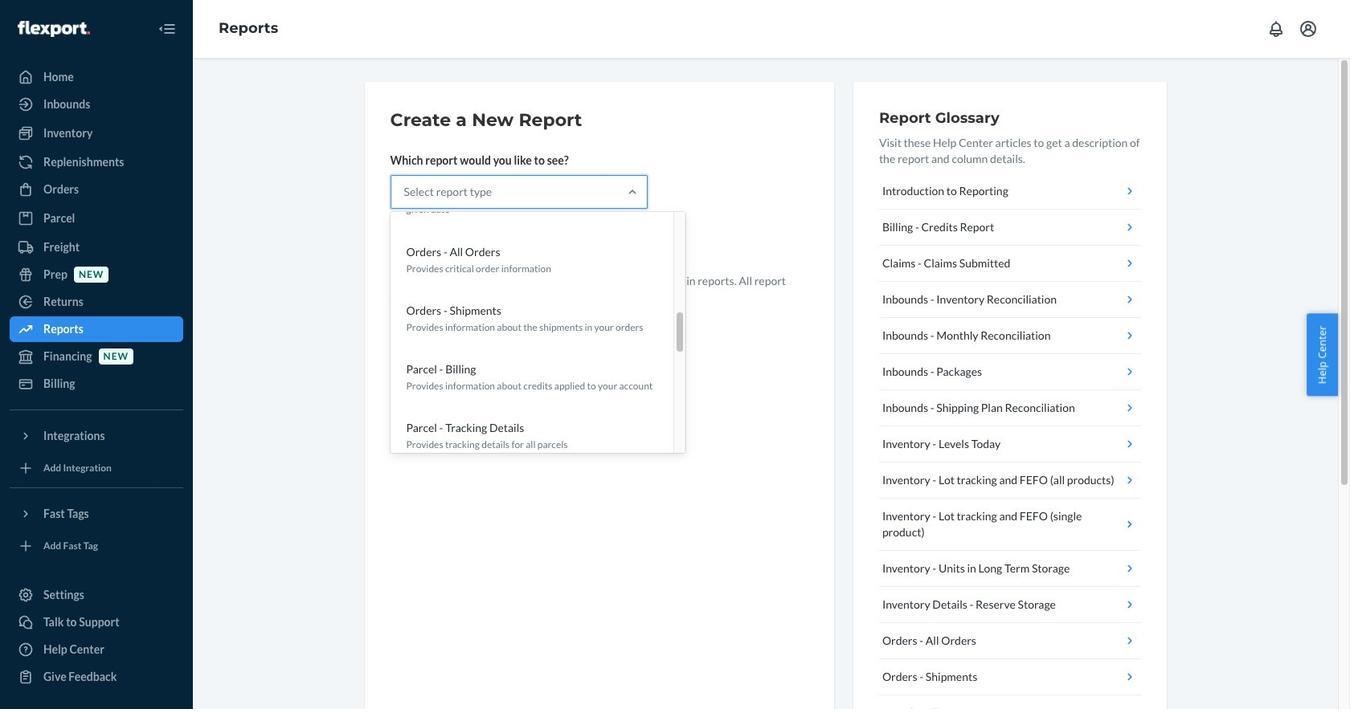 Task type: locate. For each thing, give the bounding box(es) containing it.
flexport logo image
[[18, 21, 90, 37]]

open account menu image
[[1299, 19, 1318, 39]]



Task type: vqa. For each thing, say whether or not it's contained in the screenshot.
the Add Integration 'link'
no



Task type: describe. For each thing, give the bounding box(es) containing it.
close navigation image
[[158, 19, 177, 39]]

open notifications image
[[1267, 19, 1286, 39]]



